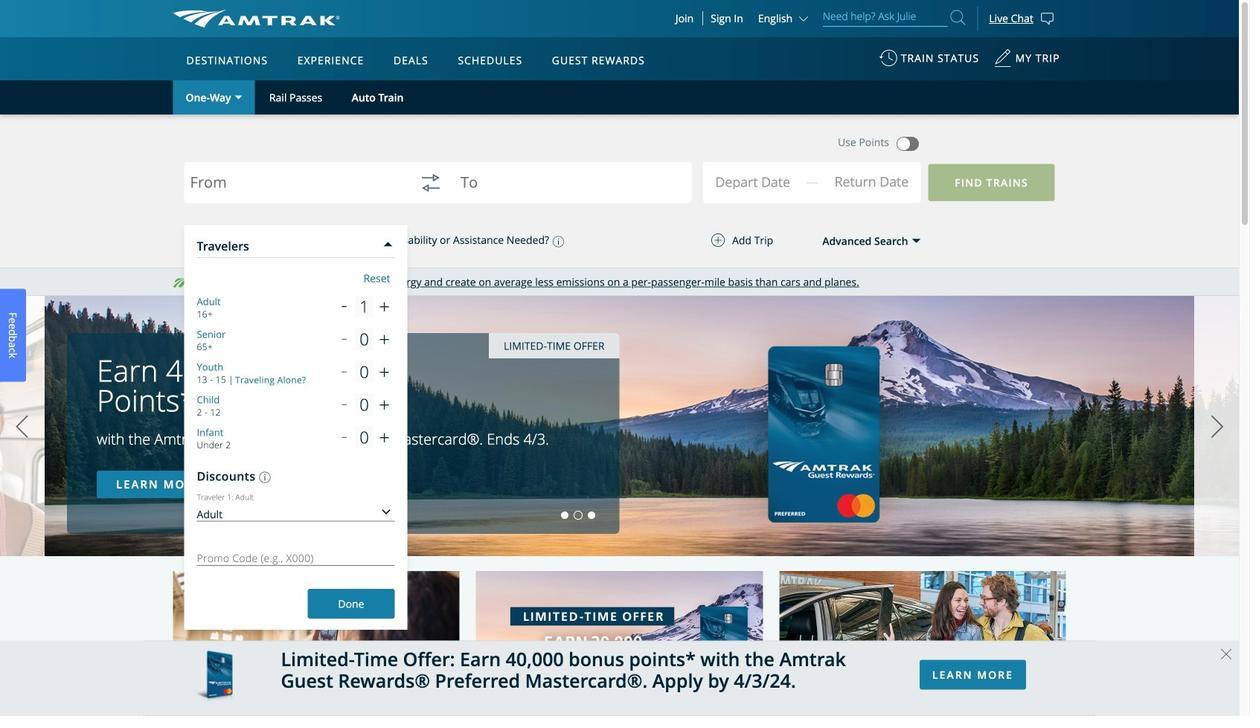 Task type: vqa. For each thing, say whether or not it's contained in the screenshot.
field
yes



Task type: describe. For each thing, give the bounding box(es) containing it.
person snaps picture of chicago union station interior image
[[173, 550, 460, 717]]

none field to
[[461, 165, 671, 214]]

search icon image
[[951, 7, 966, 28]]

none field from
[[190, 165, 401, 214]]

amtrak sustains leaf icon image
[[173, 279, 188, 288]]

plus icon image
[[712, 234, 725, 247]]

more information about accessible travel requests. image
[[549, 236, 564, 247]]

Add Promo Code text field
[[197, 546, 395, 566]]

open image
[[912, 239, 921, 244]]

regions map image
[[228, 124, 586, 333]]

slide 1 tab
[[561, 512, 569, 520]]

slide 3 tab
[[588, 512, 596, 520]]

slide 2 tab
[[575, 512, 582, 520]]

passenger types and discounts image
[[256, 472, 270, 483]]



Task type: locate. For each thing, give the bounding box(es) containing it.
To text field
[[461, 175, 671, 195]]

passenger image
[[190, 226, 220, 256]]

application
[[228, 124, 586, 333]]

previous image
[[11, 409, 33, 446]]

switch departure and arrival stations. image
[[413, 165, 449, 201]]

From text field
[[190, 175, 401, 195]]

choose a slide to display tab list
[[0, 512, 598, 520]]

select caret image
[[235, 96, 242, 99]]

banner
[[0, 0, 1239, 344]]

amtrak image
[[173, 10, 340, 28]]

None field
[[190, 165, 401, 214], [461, 165, 671, 214], [718, 166, 821, 203], [718, 166, 821, 203]]

Please enter your search item search field
[[823, 7, 948, 27]]

next image
[[1207, 409, 1229, 446]]

close image
[[384, 242, 393, 247]]

amtrak credit card image
[[476, 550, 763, 717]]

amtrak guest rewards preferred mastercard image
[[195, 651, 233, 707]]



